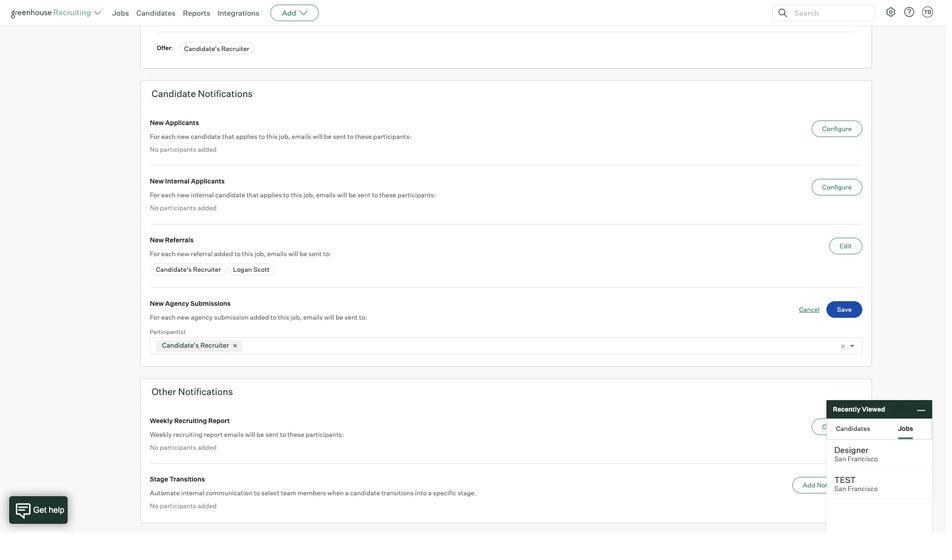 Task type: vqa. For each thing, say whether or not it's contained in the screenshot.
7am
no



Task type: locate. For each thing, give the bounding box(es) containing it.
0 vertical spatial :
[[206, 11, 208, 18]]

these
[[355, 132, 372, 140], [380, 191, 396, 199], [288, 430, 304, 438]]

2 weekly from the top
[[150, 430, 172, 438]]

1 vertical spatial san
[[835, 485, 847, 493]]

add
[[282, 8, 296, 17], [803, 481, 816, 489]]

internal
[[165, 177, 190, 185]]

configure image
[[886, 6, 897, 17]]

to
[[259, 132, 265, 140], [348, 132, 354, 140], [283, 191, 289, 199], [372, 191, 378, 199], [234, 250, 241, 257], [270, 313, 277, 321], [280, 430, 286, 438], [254, 489, 260, 497]]

1 horizontal spatial candidates
[[836, 424, 871, 432]]

configure for other notifications
[[822, 423, 852, 430]]

no down the automate
[[150, 502, 159, 510]]

4 no participants added from the top
[[150, 502, 217, 510]]

0 vertical spatial notifications
[[198, 88, 253, 99]]

emails
[[292, 132, 311, 140], [316, 191, 336, 199], [267, 250, 287, 257], [303, 313, 323, 321], [224, 430, 244, 438]]

0 vertical spatial configure button
[[812, 120, 863, 137]]

0 horizontal spatial jobs
[[112, 8, 129, 17]]

a right into
[[428, 489, 432, 497]]

candidates right the 'jobs' 'link'
[[136, 8, 176, 17]]

configure button
[[812, 120, 863, 137], [812, 179, 863, 196], [812, 419, 863, 435]]

1 new from the top
[[177, 132, 189, 140]]

1 horizontal spatial these
[[355, 132, 372, 140]]

francisco
[[848, 455, 878, 463], [848, 485, 878, 493]]

1 san from the top
[[835, 455, 847, 463]]

weekly for weekly recruiting report
[[150, 417, 173, 424]]

1 no from the top
[[150, 145, 159, 153]]

no for for each new candidate that applies to this job, emails will be sent to these participants:
[[150, 145, 159, 153]]

add inside popup button
[[282, 8, 296, 17]]

1 vertical spatial configure
[[822, 183, 852, 191]]

1 configure button from the top
[[812, 120, 863, 137]]

candidate down "new applicants"
[[191, 132, 221, 140]]

reports
[[183, 8, 210, 17]]

logan scott
[[233, 265, 270, 273]]

new left internal
[[150, 177, 164, 185]]

Search text field
[[792, 6, 867, 20]]

1 vertical spatial jobs
[[898, 424, 914, 432]]

weekly
[[150, 417, 173, 424], [150, 430, 172, 438]]

2 san from the top
[[835, 485, 847, 493]]

configure
[[822, 125, 852, 132], [822, 183, 852, 191], [822, 423, 852, 430]]

job,
[[279, 132, 290, 140], [304, 191, 315, 199], [255, 250, 266, 257], [291, 313, 302, 321]]

no participants added down "new applicants"
[[150, 145, 217, 153]]

0 vertical spatial applies
[[236, 132, 258, 140]]

1 horizontal spatial to:
[[359, 313, 367, 321]]

0 horizontal spatial that
[[222, 132, 234, 140]]

a
[[345, 489, 349, 497], [428, 489, 432, 497]]

3 new from the top
[[150, 236, 164, 244]]

recruiter
[[256, 11, 284, 19], [221, 45, 249, 53], [193, 265, 221, 273], [200, 341, 229, 350]]

each down internal
[[161, 191, 176, 199]]

configure button for candidate notifications
[[812, 120, 863, 137]]

0 vertical spatial internal
[[191, 191, 214, 199]]

weekly for weekly recruiting report emails will be sent to these participants:
[[150, 430, 172, 438]]

0 vertical spatial add
[[282, 8, 296, 17]]

4 no from the top
[[150, 502, 159, 510]]

francisco down designer san francisco
[[848, 485, 878, 493]]

test san francisco
[[835, 475, 878, 493]]

will
[[313, 132, 323, 140], [337, 191, 347, 199], [288, 250, 298, 257], [324, 313, 334, 321], [245, 430, 255, 438]]

francisco inside designer san francisco
[[848, 455, 878, 463]]

new referrals
[[150, 236, 194, 244]]

for down "new applicants"
[[150, 132, 160, 140]]

2 no participants added from the top
[[150, 204, 217, 212]]

0 vertical spatial applicants
[[165, 119, 199, 126]]

san for test
[[835, 485, 847, 493]]

0 vertical spatial these
[[355, 132, 372, 140]]

add notification
[[803, 481, 852, 489]]

applicants down candidate
[[165, 119, 199, 126]]

each down "new applicants"
[[161, 132, 176, 140]]

added
[[198, 145, 217, 153], [198, 204, 217, 212], [214, 250, 233, 257], [250, 313, 269, 321], [198, 443, 217, 451], [198, 502, 217, 510]]

2 vertical spatial configure
[[822, 423, 852, 430]]

0 horizontal spatial these
[[288, 430, 304, 438]]

0 horizontal spatial applies
[[236, 132, 258, 140]]

0 vertical spatial that
[[222, 132, 234, 140]]

candidate
[[152, 88, 196, 99]]

td
[[924, 9, 932, 15]]

for
[[150, 132, 160, 140], [150, 191, 160, 199], [150, 250, 160, 257], [150, 313, 160, 321]]

no up new referrals
[[150, 204, 159, 212]]

participants
[[160, 145, 196, 153], [160, 204, 196, 212], [160, 443, 196, 451], [160, 502, 196, 510]]

francisco for test
[[848, 485, 878, 493]]

candidate's recruiter
[[219, 11, 284, 19], [184, 45, 249, 53], [156, 265, 221, 273], [162, 341, 229, 350]]

select
[[261, 489, 279, 497]]

4 participants from the top
[[160, 502, 196, 510]]

report
[[204, 430, 223, 438]]

no
[[150, 145, 159, 153], [150, 204, 159, 212], [150, 443, 159, 451], [150, 502, 159, 510]]

tab list
[[827, 419, 932, 439]]

applicants
[[165, 119, 199, 126], [191, 177, 225, 185]]

1 francisco from the top
[[848, 455, 878, 463]]

applies
[[236, 132, 258, 140], [260, 191, 282, 199]]

integrations
[[218, 8, 260, 17]]

1 vertical spatial to:
[[359, 313, 367, 321]]

added right submission at the left of the page
[[250, 313, 269, 321]]

logan
[[233, 265, 252, 273]]

reports link
[[183, 8, 210, 17]]

2 new from the top
[[177, 191, 189, 199]]

san
[[835, 455, 847, 463], [835, 485, 847, 493]]

jobs inside 'tab list'
[[898, 424, 914, 432]]

4 for from the top
[[150, 313, 160, 321]]

viewed
[[862, 405, 885, 413]]

each down new referrals
[[161, 250, 176, 257]]

stage.
[[458, 489, 477, 497]]

internal down new internal applicants
[[191, 191, 214, 199]]

for down new internal applicants
[[150, 191, 160, 199]]

1 vertical spatial configure button
[[812, 179, 863, 196]]

3 configure button from the top
[[812, 419, 863, 435]]

new down referrals
[[177, 250, 189, 257]]

1 vertical spatial add
[[803, 481, 816, 489]]

1 horizontal spatial that
[[247, 191, 259, 199]]

participants down "new applicants"
[[160, 145, 196, 153]]

1 vertical spatial francisco
[[848, 485, 878, 493]]

new down new internal applicants
[[177, 191, 189, 199]]

no participants added down the automate
[[150, 502, 217, 510]]

2 each from the top
[[161, 191, 176, 199]]

2 participants from the top
[[160, 204, 196, 212]]

1 no participants added from the top
[[150, 145, 217, 153]]

participants down the automate
[[160, 502, 196, 510]]

automate
[[150, 489, 180, 497]]

0 vertical spatial francisco
[[848, 455, 878, 463]]

1 horizontal spatial a
[[428, 489, 432, 497]]

2 francisco from the top
[[848, 485, 878, 493]]

3 participants from the top
[[160, 443, 196, 451]]

candidate's down new referrals
[[156, 265, 192, 273]]

0 horizontal spatial add
[[282, 8, 296, 17]]

1 each from the top
[[161, 132, 176, 140]]

0 vertical spatial to:
[[323, 250, 331, 257]]

for down new referrals
[[150, 250, 160, 257]]

transitions
[[382, 489, 414, 497]]

new internal applicants
[[150, 177, 225, 185]]

added up new internal applicants
[[198, 145, 217, 153]]

candidate's down check at the top of page
[[184, 45, 220, 53]]

1 participants from the top
[[160, 145, 196, 153]]

3 no participants added from the top
[[150, 443, 217, 451]]

1 vertical spatial candidates
[[836, 424, 871, 432]]

new down candidate
[[150, 119, 164, 126]]

added down report
[[198, 443, 217, 451]]

into
[[415, 489, 427, 497]]

0 horizontal spatial :
[[171, 44, 173, 52]]

1 horizontal spatial jobs
[[898, 424, 914, 432]]

: down reference
[[171, 44, 173, 52]]

4 new from the top
[[177, 313, 189, 321]]

1 new from the top
[[150, 119, 164, 126]]

weekly left 'recruiting'
[[150, 430, 172, 438]]

new applicants
[[150, 119, 199, 126]]

no for weekly recruiting report emails will be sent to these participants:
[[150, 443, 159, 451]]

francisco inside test san francisco
[[848, 485, 878, 493]]

be
[[324, 132, 332, 140], [349, 191, 356, 199], [300, 250, 307, 257], [336, 313, 343, 321], [257, 430, 264, 438]]

added down "communication"
[[198, 502, 217, 510]]

3 new from the top
[[177, 250, 189, 257]]

0 horizontal spatial a
[[345, 489, 349, 497]]

1 weekly from the top
[[150, 417, 173, 424]]

for each new referral added to this job, emails will be sent to:
[[150, 250, 331, 257]]

san for designer
[[835, 455, 847, 463]]

2 new from the top
[[150, 177, 164, 185]]

a right when
[[345, 489, 349, 497]]

test
[[835, 475, 856, 485]]

add inside button
[[803, 481, 816, 489]]

added for stage transitions
[[198, 502, 217, 510]]

2 configure button from the top
[[812, 179, 863, 196]]

2 horizontal spatial these
[[380, 191, 396, 199]]

2 no from the top
[[150, 204, 159, 212]]

0 vertical spatial candidate
[[191, 132, 221, 140]]

2 a from the left
[[428, 489, 432, 497]]

0 vertical spatial candidates
[[136, 8, 176, 17]]

3 no from the top
[[150, 443, 159, 451]]

1 vertical spatial :
[[171, 44, 173, 52]]

candidates inside 'tab list'
[[836, 424, 871, 432]]

new left referrals
[[150, 236, 164, 244]]

san inside test san francisco
[[835, 485, 847, 493]]

0 vertical spatial weekly
[[150, 417, 173, 424]]

1 vertical spatial participants:
[[398, 191, 436, 199]]

new down the agency
[[177, 313, 189, 321]]

0 vertical spatial jobs
[[112, 8, 129, 17]]

candidate
[[191, 132, 221, 140], [215, 191, 245, 199], [350, 489, 380, 497]]

0 vertical spatial configure
[[822, 125, 852, 132]]

1 for from the top
[[150, 132, 160, 140]]

new
[[150, 119, 164, 126], [150, 177, 164, 185], [150, 236, 164, 244], [150, 300, 164, 307]]

0 vertical spatial san
[[835, 455, 847, 463]]

designer
[[835, 445, 869, 455]]

participants:
[[373, 132, 412, 140], [398, 191, 436, 199], [306, 430, 344, 438]]

cancel link
[[799, 305, 820, 314]]

notifications
[[198, 88, 253, 99], [178, 386, 233, 397]]

1 horizontal spatial applies
[[260, 191, 282, 199]]

add button
[[271, 5, 319, 21]]

3 configure from the top
[[822, 423, 852, 430]]

each for applicants
[[161, 132, 176, 140]]

1 vertical spatial candidate
[[215, 191, 245, 199]]

1 vertical spatial applicants
[[191, 177, 225, 185]]

4 new from the top
[[150, 300, 164, 307]]

candidate right when
[[350, 489, 380, 497]]

no participants added down new internal applicants
[[150, 204, 217, 212]]

francisco up test san francisco
[[848, 455, 878, 463]]

each
[[161, 132, 176, 140], [161, 191, 176, 199], [161, 250, 176, 257], [161, 313, 176, 321]]

for each new internal candidate that applies to this job, emails will be sent to these participants:
[[150, 191, 436, 199]]

for up "participant(s)"
[[150, 313, 160, 321]]

participants for recruiting
[[160, 443, 196, 451]]

1 configure from the top
[[822, 125, 852, 132]]

candidate notifications
[[152, 88, 253, 99]]

1 vertical spatial weekly
[[150, 430, 172, 438]]

no participants added down 'recruiting'
[[150, 443, 217, 451]]

new agency submissions
[[150, 300, 231, 307]]

new left the agency
[[150, 300, 164, 307]]

new for internal
[[177, 191, 189, 199]]

td button
[[922, 6, 933, 17]]

greenhouse recruiting image
[[11, 7, 94, 18]]

no participants added
[[150, 145, 217, 153], [150, 204, 217, 212], [150, 443, 217, 451], [150, 502, 217, 510]]

save
[[837, 306, 852, 313]]

3 for from the top
[[150, 250, 160, 257]]

candidate down new internal applicants
[[215, 191, 245, 199]]

:
[[206, 11, 208, 18], [171, 44, 173, 52]]

each up "participant(s)"
[[161, 313, 176, 321]]

referrals
[[165, 236, 194, 244]]

tab list containing candidates
[[827, 419, 932, 439]]

no participants added for applicants
[[150, 145, 217, 153]]

new down "new applicants"
[[177, 132, 189, 140]]

0 vertical spatial participants:
[[373, 132, 412, 140]]

san inside designer san francisco
[[835, 455, 847, 463]]

each for agency
[[161, 313, 176, 321]]

communication
[[206, 489, 253, 497]]

2 for from the top
[[150, 191, 160, 199]]

configure button for other notifications
[[812, 419, 863, 435]]

scott
[[253, 265, 270, 273]]

no for automate internal communication to select team members when a candidate transitions into a specific stage.
[[150, 502, 159, 510]]

weekly down other
[[150, 417, 173, 424]]

1 horizontal spatial :
[[206, 11, 208, 18]]

no up stage
[[150, 443, 159, 451]]

applicants right internal
[[191, 177, 225, 185]]

candidates link
[[136, 8, 176, 17]]

no participants added for internal
[[150, 204, 217, 212]]

sent
[[333, 132, 346, 140], [358, 191, 371, 199], [309, 250, 322, 257], [345, 313, 358, 321], [266, 430, 279, 438]]

no down "new applicants"
[[150, 145, 159, 153]]

jobs
[[112, 8, 129, 17], [898, 424, 914, 432]]

this
[[266, 132, 278, 140], [291, 191, 302, 199], [242, 250, 253, 257], [278, 313, 289, 321]]

2 vertical spatial configure button
[[812, 419, 863, 435]]

1 a from the left
[[345, 489, 349, 497]]

team
[[281, 489, 296, 497]]

participants down 'recruiting'
[[160, 443, 196, 451]]

that
[[222, 132, 234, 140], [247, 191, 259, 199]]

1 horizontal spatial add
[[803, 481, 816, 489]]

participants down internal
[[160, 204, 196, 212]]

: left integrations
[[206, 11, 208, 18]]

notification
[[817, 481, 852, 489]]

4 each from the top
[[161, 313, 176, 321]]

add notification button
[[792, 477, 863, 494]]

submission
[[214, 313, 249, 321]]

added down new internal applicants
[[198, 204, 217, 212]]

add for add notification
[[803, 481, 816, 489]]

weekly recruiting report emails will be sent to these participants:
[[150, 430, 344, 438]]

internal down the transitions at the bottom left
[[181, 489, 204, 497]]

3 each from the top
[[161, 250, 176, 257]]

internal
[[191, 191, 214, 199], [181, 489, 204, 497]]

1 vertical spatial notifications
[[178, 386, 233, 397]]

candidates down recently viewed
[[836, 424, 871, 432]]



Task type: describe. For each thing, give the bounding box(es) containing it.
participant(s)
[[150, 329, 186, 335]]

designer san francisco
[[835, 445, 878, 463]]

francisco for designer
[[848, 455, 878, 463]]

candidate's right check at the top of page
[[219, 11, 255, 19]]

specific
[[433, 489, 456, 497]]

new for new agency submissions
[[150, 300, 164, 307]]

1 vertical spatial that
[[247, 191, 259, 199]]

added right referral
[[214, 250, 233, 257]]

referral
[[191, 250, 213, 257]]

configure for candidate notifications
[[822, 125, 852, 132]]

notifications for candidate notifications
[[198, 88, 253, 99]]

2 vertical spatial candidate
[[350, 489, 380, 497]]

1 vertical spatial applies
[[260, 191, 282, 199]]

1 vertical spatial internal
[[181, 489, 204, 497]]

new for new referrals
[[150, 236, 164, 244]]

members
[[298, 489, 326, 497]]

participants for internal
[[160, 204, 196, 212]]

new for agency
[[177, 313, 189, 321]]

added for new applicants
[[198, 145, 217, 153]]

no participants added for transitions
[[150, 502, 217, 510]]

agency
[[165, 300, 189, 307]]

recruiting
[[174, 417, 207, 424]]

recently viewed
[[833, 405, 885, 413]]

offer :
[[157, 44, 174, 52]]

0 horizontal spatial to:
[[323, 250, 331, 257]]

no participants added for recruiting
[[150, 443, 217, 451]]

for each new candidate that applies to this job, emails will be sent to these participants:
[[150, 132, 412, 140]]

edit button
[[829, 238, 863, 254]]

when
[[328, 489, 344, 497]]

other
[[152, 386, 176, 397]]

1 vertical spatial these
[[380, 191, 396, 199]]

stage transitions
[[150, 475, 205, 483]]

2 vertical spatial these
[[288, 430, 304, 438]]

for for for each new agency submission added to this job, emails will be sent to:
[[150, 313, 160, 321]]

each for internal
[[161, 191, 176, 199]]

edit
[[840, 242, 852, 250]]

candidate's down "participant(s)"
[[162, 341, 199, 350]]

automate internal communication to select team members when a candidate transitions into a specific stage.
[[150, 489, 477, 497]]

cancel
[[799, 306, 820, 313]]

new for referral
[[177, 250, 189, 257]]

report
[[208, 417, 230, 424]]

agency
[[191, 313, 213, 321]]

recently
[[833, 405, 861, 413]]

submissions
[[190, 300, 231, 307]]

stage
[[150, 475, 168, 483]]

transitions
[[170, 475, 205, 483]]

add for add
[[282, 8, 296, 17]]

new for new applicants
[[150, 119, 164, 126]]

2 configure from the top
[[822, 183, 852, 191]]

for for for each new candidate that applies to this job, emails will be sent to these participants:
[[150, 132, 160, 140]]

2 vertical spatial participants:
[[306, 430, 344, 438]]

reference check :
[[157, 11, 209, 18]]

check
[[188, 11, 206, 18]]

for for for each new referral added to this job, emails will be sent to:
[[150, 250, 160, 257]]

weekly recruiting report
[[150, 417, 230, 424]]

notifications for other notifications
[[178, 386, 233, 397]]

each for referrals
[[161, 250, 176, 257]]

recruiting
[[173, 430, 203, 438]]

participants for applicants
[[160, 145, 196, 153]]

td button
[[921, 5, 935, 19]]

other notifications
[[152, 386, 233, 397]]

for for for each new internal candidate that applies to this job, emails will be sent to these participants:
[[150, 191, 160, 199]]

integrations link
[[218, 8, 260, 17]]

no for for each new internal candidate that applies to this job, emails will be sent to these participants:
[[150, 204, 159, 212]]

added for weekly recruiting report
[[198, 443, 217, 451]]

save button
[[827, 301, 863, 318]]

jobs link
[[112, 8, 129, 17]]

added for new internal applicants
[[198, 204, 217, 212]]

offer
[[157, 44, 171, 52]]

0 horizontal spatial candidates
[[136, 8, 176, 17]]

participants for transitions
[[160, 502, 196, 510]]

reference
[[157, 11, 186, 18]]

new for candidate
[[177, 132, 189, 140]]

for each new agency submission added to this job, emails will be sent to:
[[150, 313, 367, 321]]

new for new internal applicants
[[150, 177, 164, 185]]



